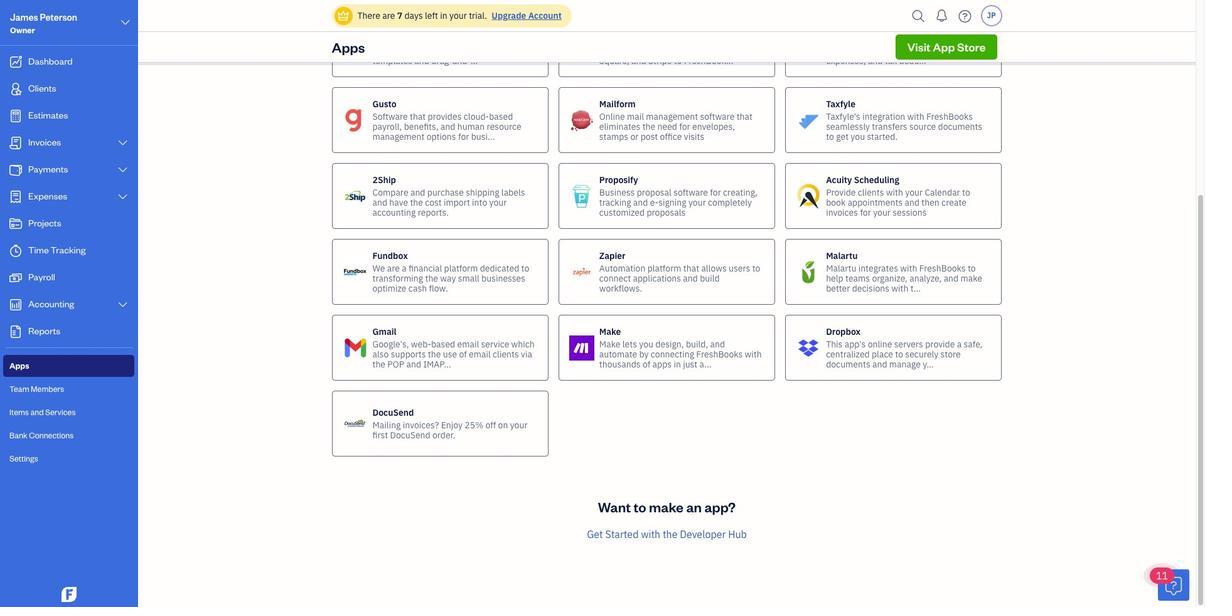 Task type: describe. For each thing, give the bounding box(es) containing it.
that inside hurdlr a business expense and mileage tracker app that will help manage your income, expenses, and tax dedu...
[[843, 45, 859, 56]]

and left have
[[373, 197, 387, 208]]

zapier automation platform that allows users to connect applications and build workflows.
[[599, 250, 761, 294]]

accounting
[[373, 207, 416, 218]]

james peterson owner
[[10, 11, 77, 35]]

estimates link
[[3, 104, 134, 129]]

2ship compare and purchase shipping labels and have the cost import into your accounting reports.
[[373, 174, 525, 218]]

dashboard
[[28, 55, 73, 67]]

acuity
[[826, 174, 852, 186]]

apps inside main element
[[9, 361, 29, 371]]

freshbooks inside 'make make lets you design, build, and automate by connecting freshbooks with thousands of apps in just a...'
[[696, 349, 743, 360]]

the right supports in the bottom of the page
[[428, 349, 441, 360]]

automatically
[[599, 45, 653, 56]]

provides
[[428, 111, 462, 122]]

get
[[836, 131, 849, 142]]

transfers
[[872, 121, 908, 132]]

or
[[631, 131, 639, 142]]

y...
[[923, 359, 934, 370]]

1 malartu from the top
[[826, 250, 858, 261]]

expense image
[[8, 191, 23, 203]]

and inside malartu malartu integrates with freshbooks to help teams organize, analyze, and make better decisions with t...
[[944, 273, 959, 284]]

services
[[45, 407, 76, 418]]

visits
[[684, 131, 705, 142]]

25%
[[465, 420, 484, 431]]

0 vertical spatial apps
[[332, 38, 365, 56]]

and inside the proposify business proposal software for creating, tracking and e-signing your completely customized proposals
[[633, 197, 648, 208]]

make inside malartu malartu integrates with freshbooks to help teams organize, analyze, and make better decisions with t...
[[961, 273, 983, 284]]

bank
[[9, 431, 27, 441]]

based inside the gmail google's, web-based email service which also supports the use of email clients via the pop and imap...
[[431, 339, 455, 350]]

upgrade
[[492, 10, 526, 21]]

management inside gusto software that provides cloud-based payroll, benefits, and human resource management options for busi...
[[373, 131, 425, 142]]

from
[[714, 45, 733, 56]]

app?
[[705, 499, 736, 516]]

chart image
[[8, 299, 23, 311]]

clients link
[[3, 77, 134, 102]]

invoices link
[[3, 131, 134, 156]]

and right pre-
[[490, 35, 505, 46]]

settings link
[[3, 448, 134, 470]]

for inside acuity scheduling provide clients with your calendar to book appointments and then create invoices for your sessions
[[860, 207, 871, 218]]

cash
[[409, 283, 427, 294]]

that inside income importer an app that will allow you to automatically import income from etsy, square, and stripe to freshbook...
[[629, 35, 645, 46]]

use inside the gmail google's, web-based email service which also supports the use of email clients via the pop and imap...
[[443, 349, 457, 360]]

book
[[826, 197, 846, 208]]

and left drag-
[[415, 55, 429, 66]]

automation
[[599, 263, 646, 274]]

need
[[658, 121, 677, 132]]

estimates
[[28, 109, 68, 121]]

to inside malartu malartu integrates with freshbooks to help teams organize, analyze, and make better decisions with t...
[[968, 263, 976, 274]]

sessions
[[893, 207, 927, 218]]

docusend mailing invoices?  enjoy 25% off on your first docusend order.
[[373, 407, 528, 441]]

income
[[683, 45, 712, 56]]

expense
[[871, 35, 904, 46]]

taxfyle taxfyle's integration with freshbooks seamlessly transfers source documents to get you started.
[[826, 98, 983, 142]]

proposify image
[[569, 184, 594, 209]]

the left "pop"
[[373, 359, 386, 370]]

signing
[[659, 197, 687, 208]]

help inside hurdlr a business expense and mileage tracker app that will help manage your income, expenses, and tax dedu...
[[877, 45, 894, 56]]

mailform image
[[569, 108, 594, 133]]

get
[[587, 529, 603, 541]]

and inside acuity scheduling provide clients with your calendar to book appointments and then create invoices for your sessions
[[905, 197, 920, 208]]

platform inside fundbox we are a financial platform dedicated to transforming the way small businesses optimize cash flow.
[[444, 263, 478, 274]]

import for into
[[444, 197, 470, 208]]

team members link
[[3, 379, 134, 401]]

dedu...
[[899, 55, 927, 66]]

dedicated
[[480, 263, 519, 274]]

search image
[[909, 7, 929, 25]]

to right want
[[634, 499, 646, 516]]

docusend image
[[342, 412, 368, 437]]

tracking
[[599, 197, 631, 208]]

google's,
[[373, 339, 409, 350]]

then
[[922, 197, 940, 208]]

for inside squarespace software for website building and hosting that allows users to use pre-built templates and drag-and-...
[[410, 35, 421, 46]]

safe,
[[964, 339, 983, 350]]

dropbox image
[[796, 336, 821, 361]]

developer
[[680, 529, 726, 541]]

help inside malartu malartu integrates with freshbooks to help teams organize, analyze, and make better decisions with t...
[[826, 273, 844, 284]]

make make lets you design, build, and automate by connecting freshbooks with thousands of apps in just a...
[[599, 326, 762, 370]]

zapier
[[599, 250, 626, 261]]

make image
[[569, 336, 594, 361]]

software for that
[[373, 35, 408, 46]]

and inside income importer an app that will allow you to automatically import income from etsy, square, and stripe to freshbook...
[[632, 55, 646, 66]]

for inside gusto software that provides cloud-based payroll, benefits, and human resource management options for busi...
[[458, 131, 469, 142]]

freshbooks for organize,
[[920, 263, 966, 274]]

your inside hurdlr a business expense and mileage tracker app that will help manage your income, expenses, and tax dedu...
[[930, 45, 947, 56]]

supports
[[391, 349, 426, 360]]

get started with the developer hub link
[[587, 529, 747, 541]]

create
[[942, 197, 967, 208]]

proposal
[[637, 187, 672, 198]]

to right stripe at the top of the page
[[674, 55, 682, 66]]

payment image
[[8, 164, 23, 176]]

payroll,
[[373, 121, 402, 132]]

want to make an app?
[[598, 499, 736, 516]]

benefits,
[[404, 121, 439, 132]]

to inside fundbox we are a financial platform dedicated to transforming the way small businesses optimize cash flow.
[[521, 263, 529, 274]]

we
[[373, 263, 385, 274]]

your inside docusend mailing invoices?  enjoy 25% off on your first docusend order.
[[510, 420, 528, 431]]

items
[[9, 407, 29, 418]]

use inside squarespace software for website building and hosting that allows users to use pre-built templates and drag-and-...
[[452, 45, 466, 56]]

expenses link
[[3, 185, 134, 210]]

t...
[[911, 283, 921, 294]]

freshbooks for documents
[[927, 111, 973, 122]]

fundbox image
[[342, 260, 368, 285]]

connect
[[599, 273, 631, 284]]

connections
[[29, 431, 74, 441]]

the inside the mailform online mail management software that eliminates the need for envelopes, stamps or post office visits
[[643, 121, 656, 132]]

by
[[639, 349, 649, 360]]

report image
[[8, 326, 23, 338]]

and inside the gmail google's, web-based email service which also supports the use of email clients via the pop and imap...
[[407, 359, 421, 370]]

gmail google's, web-based email service which also supports the use of email clients via the pop and imap...
[[373, 326, 535, 370]]

dashboard link
[[3, 50, 134, 75]]

connecting
[[651, 349, 694, 360]]

mailing
[[373, 420, 401, 431]]

estimate image
[[8, 110, 23, 122]]

and inside gusto software that provides cloud-based payroll, benefits, and human resource management options for busi...
[[441, 121, 455, 132]]

importer
[[633, 22, 669, 34]]

app
[[933, 40, 955, 54]]

import for income
[[655, 45, 681, 56]]

financial
[[409, 263, 442, 274]]

documents inside dropbox this app's online servers provide a safe, centralized place to securely store documents and manage y...
[[826, 359, 871, 370]]

organize,
[[872, 273, 908, 284]]

store
[[941, 349, 961, 360]]

freshbook...
[[684, 55, 734, 66]]

invoice image
[[8, 137, 23, 149]]

chevron large down image for accounting
[[117, 300, 129, 310]]

stamps
[[599, 131, 629, 142]]

0 horizontal spatial make
[[649, 499, 684, 516]]

2ship
[[373, 174, 396, 186]]

to inside acuity scheduling provide clients with your calendar to book appointments and then create invoices for your sessions
[[962, 187, 970, 198]]

timer image
[[8, 245, 23, 257]]

labels
[[502, 187, 525, 198]]

templates
[[373, 55, 413, 66]]

gusto image
[[342, 108, 368, 133]]

chevron large down image for invoices
[[117, 138, 129, 148]]

squarespace image
[[342, 32, 368, 57]]

0 vertical spatial in
[[440, 10, 447, 21]]

you inside taxfyle taxfyle's integration with freshbooks seamlessly transfers source documents to get you started.
[[851, 131, 865, 142]]

integration
[[863, 111, 906, 122]]

management inside the mailform online mail management software that eliminates the need for envelopes, stamps or post office visits
[[646, 111, 698, 122]]

freshbooks image
[[59, 588, 79, 603]]

app inside income importer an app that will allow you to automatically import income from etsy, square, and stripe to freshbook...
[[612, 35, 627, 46]]

email right "imap..."
[[469, 349, 491, 360]]

bank connections
[[9, 431, 74, 441]]

drag-
[[431, 55, 453, 66]]

app inside hurdlr a business expense and mileage tracker app that will help manage your income, expenses, and tax dedu...
[[826, 45, 841, 56]]

automate
[[599, 349, 637, 360]]

1 vertical spatial docusend
[[390, 430, 430, 441]]

income importer image
[[569, 32, 594, 57]]

first
[[373, 430, 388, 441]]

documents inside taxfyle taxfyle's integration with freshbooks seamlessly transfers source documents to get you started.
[[938, 121, 983, 132]]

and right have
[[411, 187, 425, 198]]

building
[[456, 35, 488, 46]]

a
[[826, 35, 832, 46]]

and inside main element
[[30, 407, 44, 418]]

shipping
[[466, 187, 499, 198]]

proposals
[[647, 207, 686, 218]]

with right started
[[641, 529, 661, 541]]

and up dedu...
[[906, 35, 921, 46]]

of inside the gmail google's, web-based email service which also supports the use of email clients via the pop and imap...
[[459, 349, 467, 360]]

apps link
[[3, 355, 134, 377]]

on
[[498, 420, 508, 431]]

which
[[511, 339, 535, 350]]



Task type: vqa. For each thing, say whether or not it's contained in the screenshot.


Task type: locate. For each thing, give the bounding box(es) containing it.
taxfyle image
[[796, 108, 821, 133]]

that right a
[[843, 45, 859, 56]]

0 vertical spatial manage
[[896, 45, 928, 56]]

just
[[683, 359, 698, 370]]

clients left via in the left bottom of the page
[[493, 349, 519, 360]]

your inside 2ship compare and purchase shipping labels and have the cost import into your accounting reports.
[[489, 197, 507, 208]]

project image
[[8, 218, 23, 230]]

1 software from the top
[[373, 35, 408, 46]]

will inside income importer an app that will allow you to automatically import income from etsy, square, and stripe to freshbook...
[[647, 35, 661, 46]]

for
[[410, 35, 421, 46], [679, 121, 690, 132], [458, 131, 469, 142], [710, 187, 721, 198], [860, 207, 871, 218]]

notifications image
[[932, 3, 952, 28]]

make up automate
[[599, 326, 621, 337]]

0 vertical spatial software
[[700, 111, 735, 122]]

platform inside zapier automation platform that allows users to connect applications and build workflows.
[[648, 263, 682, 274]]

better
[[826, 283, 850, 294]]

that right envelopes,
[[737, 111, 753, 122]]

management down gusto
[[373, 131, 425, 142]]

hosting
[[507, 35, 536, 46]]

help left dedu...
[[877, 45, 894, 56]]

will inside hurdlr a business expense and mileage tracker app that will help manage your income, expenses, and tax dedu...
[[861, 45, 875, 56]]

you right allow
[[686, 35, 700, 46]]

1 vertical spatial documents
[[826, 359, 871, 370]]

into
[[472, 197, 487, 208]]

to left get
[[826, 131, 834, 142]]

software for benefits,
[[373, 111, 408, 122]]

resource
[[487, 121, 522, 132]]

invoices
[[28, 136, 61, 148]]

users right build
[[729, 263, 751, 274]]

1 horizontal spatial import
[[655, 45, 681, 56]]

the left way
[[425, 273, 438, 284]]

mail
[[627, 111, 644, 122]]

0 vertical spatial clients
[[858, 187, 884, 198]]

docusend up mailing
[[373, 407, 414, 418]]

help left teams on the top
[[826, 273, 844, 284]]

make
[[599, 326, 621, 337], [599, 339, 621, 350]]

make up get started with the developer hub
[[649, 499, 684, 516]]

1 horizontal spatial clients
[[858, 187, 884, 198]]

documents right source
[[938, 121, 983, 132]]

income importer an app that will allow you to automatically import income from etsy, square, and stripe to freshbook...
[[599, 22, 754, 66]]

1 vertical spatial you
[[851, 131, 865, 142]]

0 vertical spatial malartu
[[826, 250, 858, 261]]

get started with the developer hub
[[587, 529, 747, 541]]

and left then
[[905, 197, 920, 208]]

users
[[418, 45, 440, 56], [729, 263, 751, 274]]

2 vertical spatial you
[[639, 339, 654, 350]]

and right build,
[[710, 339, 725, 350]]

1 horizontal spatial documents
[[938, 121, 983, 132]]

busi...
[[471, 131, 495, 142]]

items and services
[[9, 407, 76, 418]]

software inside the mailform online mail management software that eliminates the need for envelopes, stamps or post office visits
[[700, 111, 735, 122]]

app down "income" on the top
[[612, 35, 627, 46]]

1 horizontal spatial you
[[686, 35, 700, 46]]

allows right applications
[[702, 263, 727, 274]]

of inside 'make make lets you design, build, and automate by connecting freshbooks with thousands of apps in just a...'
[[643, 359, 651, 370]]

1 vertical spatial manage
[[890, 359, 921, 370]]

you right get
[[851, 131, 865, 142]]

acuity scheduling provide clients with your calendar to book appointments and then create invoices for your sessions
[[826, 174, 970, 218]]

for right invoices
[[860, 207, 871, 218]]

your inside the proposify business proposal software for creating, tracking and e-signing your completely customized proposals
[[689, 197, 706, 208]]

freshbooks right transfers
[[927, 111, 973, 122]]

to right analyze,
[[968, 263, 976, 274]]

centralized
[[826, 349, 870, 360]]

payroll
[[28, 271, 55, 283]]

this
[[826, 339, 843, 350]]

software inside the proposify business proposal software for creating, tracking and e-signing your completely customized proposals
[[674, 187, 708, 198]]

online
[[599, 111, 625, 122]]

2 malartu from the top
[[826, 263, 857, 274]]

software up visits
[[700, 111, 735, 122]]

0 horizontal spatial in
[[440, 10, 447, 21]]

2ship image
[[342, 184, 368, 209]]

client image
[[8, 83, 23, 95]]

1 horizontal spatial of
[[643, 359, 651, 370]]

users left and-
[[418, 45, 440, 56]]

1 vertical spatial make
[[649, 499, 684, 516]]

hub
[[728, 529, 747, 541]]

platform right automation in the top of the page
[[648, 263, 682, 274]]

the inside fundbox we are a financial platform dedicated to transforming the way small businesses optimize cash flow.
[[425, 273, 438, 284]]

and left e-
[[633, 197, 648, 208]]

zapier image
[[569, 260, 594, 285]]

of left apps
[[643, 359, 651, 370]]

platform
[[444, 263, 478, 274], [648, 263, 682, 274]]

are down fundbox
[[387, 263, 400, 274]]

1 platform from the left
[[444, 263, 478, 274]]

for inside the mailform online mail management software that eliminates the need for envelopes, stamps or post office visits
[[679, 121, 690, 132]]

1 horizontal spatial will
[[861, 45, 875, 56]]

that inside the mailform online mail management software that eliminates the need for envelopes, stamps or post office visits
[[737, 111, 753, 122]]

docusend right first
[[390, 430, 430, 441]]

0 horizontal spatial users
[[418, 45, 440, 56]]

based up busi... on the left top
[[489, 111, 513, 122]]

crown image
[[337, 9, 350, 22]]

0 horizontal spatial apps
[[9, 361, 29, 371]]

will down importer
[[647, 35, 661, 46]]

you inside income importer an app that will allow you to automatically import income from etsy, square, and stripe to freshbook...
[[686, 35, 700, 46]]

to left from
[[702, 35, 710, 46]]

chevron large down image inside expenses link
[[117, 192, 129, 202]]

jp button
[[981, 5, 1002, 26]]

0 horizontal spatial clients
[[493, 349, 519, 360]]

that left build
[[684, 263, 699, 274]]

apps down crown image
[[332, 38, 365, 56]]

chevron large down image for payments
[[117, 165, 129, 175]]

also
[[373, 349, 389, 360]]

malartu up better at the right top
[[826, 263, 857, 274]]

and left build
[[683, 273, 698, 284]]

app down hurdlr
[[826, 45, 841, 56]]

mailform online mail management software that eliminates the need for envelopes, stamps or post office visits
[[599, 98, 753, 142]]

settings
[[9, 454, 38, 464]]

0 vertical spatial are
[[382, 10, 395, 21]]

to inside taxfyle taxfyle's integration with freshbooks seamlessly transfers source documents to get you started.
[[826, 131, 834, 142]]

chevron large down image for expenses
[[117, 192, 129, 202]]

software
[[700, 111, 735, 122], [674, 187, 708, 198]]

to right build
[[753, 263, 761, 274]]

that left provides
[[410, 111, 426, 122]]

1 vertical spatial apps
[[9, 361, 29, 371]]

1 vertical spatial a
[[957, 339, 962, 350]]

and left tax
[[868, 55, 883, 66]]

1 horizontal spatial platform
[[648, 263, 682, 274]]

to right the calendar
[[962, 187, 970, 198]]

for down squarespace
[[410, 35, 421, 46]]

0 vertical spatial you
[[686, 35, 700, 46]]

1 horizontal spatial management
[[646, 111, 698, 122]]

in
[[440, 10, 447, 21], [674, 359, 681, 370]]

malartu up teams on the top
[[826, 250, 858, 261]]

clients down the scheduling
[[858, 187, 884, 198]]

in inside 'make make lets you design, build, and automate by connecting freshbooks with thousands of apps in just a...'
[[674, 359, 681, 370]]

projects link
[[3, 212, 134, 237]]

1 vertical spatial freshbooks
[[920, 263, 966, 274]]

1 vertical spatial are
[[387, 263, 400, 274]]

0 vertical spatial documents
[[938, 121, 983, 132]]

users inside squarespace software for website building and hosting that allows users to use pre-built templates and drag-and-...
[[418, 45, 440, 56]]

that inside zapier automation platform that allows users to connect applications and build workflows.
[[684, 263, 699, 274]]

1 vertical spatial help
[[826, 273, 844, 284]]

that inside squarespace software for website building and hosting that allows users to use pre-built templates and drag-and-...
[[373, 45, 388, 56]]

in right the left
[[440, 10, 447, 21]]

2 platform from the left
[[648, 263, 682, 274]]

and left "human"
[[441, 121, 455, 132]]

1 horizontal spatial apps
[[332, 38, 365, 56]]

1 vertical spatial use
[[443, 349, 457, 360]]

0 vertical spatial import
[[655, 45, 681, 56]]

chevron large down image
[[120, 15, 131, 30], [117, 138, 129, 148], [117, 165, 129, 175], [117, 192, 129, 202], [117, 300, 129, 310]]

and left stripe at the top of the page
[[632, 55, 646, 66]]

1 horizontal spatial help
[[877, 45, 894, 56]]

freshbooks inside taxfyle taxfyle's integration with freshbooks seamlessly transfers source documents to get you started.
[[927, 111, 973, 122]]

money image
[[8, 272, 23, 284]]

invoices
[[826, 207, 858, 218]]

make left lets
[[599, 339, 621, 350]]

in left just
[[674, 359, 681, 370]]

0 vertical spatial a
[[402, 263, 407, 274]]

allows down squarespace
[[391, 45, 416, 56]]

import left into
[[444, 197, 470, 208]]

payments link
[[3, 158, 134, 183]]

to left and-
[[442, 45, 450, 56]]

with down the scheduling
[[886, 187, 903, 198]]

malartu image
[[796, 260, 821, 285]]

for left creating, at right top
[[710, 187, 721, 198]]

1 horizontal spatial a
[[957, 339, 962, 350]]

that down importer
[[629, 35, 645, 46]]

0 vertical spatial management
[[646, 111, 698, 122]]

clients inside the gmail google's, web-based email service which also supports the use of email clients via the pop and imap...
[[493, 349, 519, 360]]

hurdlr image
[[796, 32, 821, 57]]

team members
[[9, 384, 64, 394]]

use left pre-
[[452, 45, 466, 56]]

a left the "safe,"
[[957, 339, 962, 350]]

for inside the proposify business proposal software for creating, tracking and e-signing your completely customized proposals
[[710, 187, 721, 198]]

1 vertical spatial clients
[[493, 349, 519, 360]]

to inside squarespace software for website building and hosting that allows users to use pre-built templates and drag-and-...
[[442, 45, 450, 56]]

0 horizontal spatial will
[[647, 35, 661, 46]]

0 horizontal spatial based
[[431, 339, 455, 350]]

dropbox this app's online servers provide a safe, centralized place to securely store documents and manage y...
[[826, 326, 983, 370]]

post
[[641, 131, 658, 142]]

0 horizontal spatial platform
[[444, 263, 478, 274]]

gmail image
[[342, 336, 368, 361]]

0 horizontal spatial a
[[402, 263, 407, 274]]

with inside taxfyle taxfyle's integration with freshbooks seamlessly transfers source documents to get you started.
[[908, 111, 925, 122]]

to right dedicated
[[521, 263, 529, 274]]

2 software from the top
[[373, 111, 408, 122]]

1 vertical spatial make
[[599, 339, 621, 350]]

main element
[[0, 0, 170, 608]]

and inside 'make make lets you design, build, and automate by connecting freshbooks with thousands of apps in just a...'
[[710, 339, 725, 350]]

fundbox
[[373, 250, 408, 261]]

import inside 2ship compare and purchase shipping labels and have the cost import into your accounting reports.
[[444, 197, 470, 208]]

1 make from the top
[[599, 326, 621, 337]]

make right analyze,
[[961, 273, 983, 284]]

...
[[471, 55, 478, 66]]

0 horizontal spatial documents
[[826, 359, 871, 370]]

gusto
[[373, 98, 397, 110]]

and inside dropbox this app's online servers provide a safe, centralized place to securely store documents and manage y...
[[873, 359, 887, 370]]

0 vertical spatial software
[[373, 35, 408, 46]]

will left tax
[[861, 45, 875, 56]]

the left cost
[[410, 197, 423, 208]]

that inside gusto software that provides cloud-based payroll, benefits, and human resource management options for busi...
[[410, 111, 426, 122]]

the right or
[[643, 121, 656, 132]]

are left 7
[[382, 10, 395, 21]]

e-
[[650, 197, 659, 208]]

payments
[[28, 163, 68, 175]]

and right analyze,
[[944, 273, 959, 284]]

2 horizontal spatial you
[[851, 131, 865, 142]]

with left t...
[[892, 283, 909, 294]]

are inside fundbox we are a financial platform dedicated to transforming the way small businesses optimize cash flow.
[[387, 263, 400, 274]]

visit app store link
[[896, 35, 997, 60]]

1 vertical spatial management
[[373, 131, 425, 142]]

with right integration
[[908, 111, 925, 122]]

businesses
[[482, 273, 526, 284]]

and right items
[[30, 407, 44, 418]]

to right place
[[896, 349, 904, 360]]

you inside 'make make lets you design, build, and automate by connecting freshbooks with thousands of apps in just a...'
[[639, 339, 654, 350]]

to inside dropbox this app's online servers provide a safe, centralized place to securely store documents and manage y...
[[896, 349, 904, 360]]

square,
[[599, 55, 630, 66]]

taxfyle's
[[826, 111, 861, 122]]

chevron large down image inside accounting link
[[117, 300, 129, 310]]

1 vertical spatial malartu
[[826, 263, 857, 274]]

1 vertical spatial software
[[373, 111, 408, 122]]

and-
[[453, 55, 471, 66]]

resource center badge image
[[1158, 570, 1190, 601]]

software up proposals
[[674, 187, 708, 198]]

1 horizontal spatial allows
[[702, 263, 727, 274]]

2 make from the top
[[599, 339, 621, 350]]

manage inside dropbox this app's online servers provide a safe, centralized place to securely store documents and manage y...
[[890, 359, 921, 370]]

0 horizontal spatial management
[[373, 131, 425, 142]]

0 vertical spatial users
[[418, 45, 440, 56]]

left
[[425, 10, 438, 21]]

software inside gusto software that provides cloud-based payroll, benefits, and human resource management options for busi...
[[373, 111, 408, 122]]

clients inside acuity scheduling provide clients with your calendar to book appointments and then create invoices for your sessions
[[858, 187, 884, 198]]

for right need
[[679, 121, 690, 132]]

accounting link
[[3, 293, 134, 318]]

1 vertical spatial users
[[729, 263, 751, 274]]

app
[[612, 35, 627, 46], [826, 45, 841, 56]]

1 horizontal spatial based
[[489, 111, 513, 122]]

and inside zapier automation platform that allows users to connect applications and build workflows.
[[683, 273, 698, 284]]

with up t...
[[900, 263, 918, 274]]

allows inside zapier automation platform that allows users to connect applications and build workflows.
[[702, 263, 727, 274]]

to inside zapier automation platform that allows users to connect applications and build workflows.
[[753, 263, 761, 274]]

and down online
[[873, 359, 887, 370]]

1 vertical spatial allows
[[702, 263, 727, 274]]

allows inside squarespace software for website building and hosting that allows users to use pre-built templates and drag-and-...
[[391, 45, 416, 56]]

0 horizontal spatial allows
[[391, 45, 416, 56]]

started
[[605, 529, 639, 541]]

go to help image
[[955, 7, 975, 25]]

1 vertical spatial in
[[674, 359, 681, 370]]

1 horizontal spatial in
[[674, 359, 681, 370]]

0 horizontal spatial app
[[612, 35, 627, 46]]

documents down app's
[[826, 359, 871, 370]]

1 vertical spatial based
[[431, 339, 455, 350]]

1 vertical spatial software
[[674, 187, 708, 198]]

a down fundbox
[[402, 263, 407, 274]]

workflows.
[[599, 283, 642, 294]]

0 vertical spatial make
[[961, 273, 983, 284]]

you right lets
[[639, 339, 654, 350]]

transforming
[[373, 273, 423, 284]]

a inside fundbox we are a financial platform dedicated to transforming the way small businesses optimize cash flow.
[[402, 263, 407, 274]]

service
[[481, 339, 509, 350]]

1 horizontal spatial users
[[729, 263, 751, 274]]

website
[[423, 35, 454, 46]]

users inside zapier automation platform that allows users to connect applications and build workflows.
[[729, 263, 751, 274]]

0 vertical spatial use
[[452, 45, 466, 56]]

web-
[[411, 339, 431, 350]]

clients
[[858, 187, 884, 198], [493, 349, 519, 360]]

time tracking
[[28, 244, 86, 256]]

payroll link
[[3, 266, 134, 291]]

0 vertical spatial based
[[489, 111, 513, 122]]

chevron large down image inside payments link
[[117, 165, 129, 175]]

provide
[[926, 339, 955, 350]]

use
[[452, 45, 466, 56], [443, 349, 457, 360]]

0 vertical spatial docusend
[[373, 407, 414, 418]]

squarespace software for website building and hosting that allows users to use pre-built templates and drag-and-...
[[373, 22, 536, 66]]

apps up the team
[[9, 361, 29, 371]]

hurdlr
[[826, 22, 853, 34]]

freshbooks inside malartu malartu integrates with freshbooks to help teams organize, analyze, and make better decisions with t...
[[920, 263, 966, 274]]

mileage
[[923, 35, 954, 46]]

with inside 'make make lets you design, build, and automate by connecting freshbooks with thousands of apps in just a...'
[[745, 349, 762, 360]]

imap...
[[423, 359, 451, 370]]

documents
[[938, 121, 983, 132], [826, 359, 871, 370]]

software down squarespace
[[373, 35, 408, 46]]

for left busi... on the left top
[[458, 131, 469, 142]]

with inside acuity scheduling provide clients with your calendar to book appointments and then create invoices for your sessions
[[886, 187, 903, 198]]

to
[[702, 35, 710, 46], [442, 45, 450, 56], [674, 55, 682, 66], [826, 131, 834, 142], [962, 187, 970, 198], [521, 263, 529, 274], [753, 263, 761, 274], [968, 263, 976, 274], [896, 349, 904, 360], [634, 499, 646, 516]]

that right 'squarespace' icon
[[373, 45, 388, 56]]

import inside income importer an app that will allow you to automatically import income from etsy, square, and stripe to freshbook...
[[655, 45, 681, 56]]

creating,
[[723, 187, 758, 198]]

based up "imap..."
[[431, 339, 455, 350]]

email left service at left
[[457, 339, 479, 350]]

0 horizontal spatial import
[[444, 197, 470, 208]]

1 vertical spatial import
[[444, 197, 470, 208]]

office
[[660, 131, 682, 142]]

squarespace
[[373, 22, 426, 34]]

with right a...
[[745, 349, 762, 360]]

customized
[[599, 207, 645, 218]]

a inside dropbox this app's online servers provide a safe, centralized place to securely store documents and manage y...
[[957, 339, 962, 350]]

bank connections link
[[3, 425, 134, 447]]

dashboard image
[[8, 56, 23, 68]]

are
[[382, 10, 395, 21], [387, 263, 400, 274]]

and right "pop"
[[407, 359, 421, 370]]

0 horizontal spatial help
[[826, 273, 844, 284]]

the down want to make an app?
[[663, 529, 678, 541]]

eliminates
[[599, 121, 641, 132]]

platform up 'flow.'
[[444, 263, 478, 274]]

management up office
[[646, 111, 698, 122]]

0 vertical spatial make
[[599, 326, 621, 337]]

of right "imap..."
[[459, 349, 467, 360]]

0 horizontal spatial you
[[639, 339, 654, 350]]

based inside gusto software that provides cloud-based payroll, benefits, and human resource management options for busi...
[[489, 111, 513, 122]]

2 vertical spatial freshbooks
[[696, 349, 743, 360]]

1 horizontal spatial app
[[826, 45, 841, 56]]

0 horizontal spatial of
[[459, 349, 467, 360]]

the inside 2ship compare and purchase shipping labels and have the cost import into your accounting reports.
[[410, 197, 423, 208]]

manage inside hurdlr a business expense and mileage tracker app that will help manage your income, expenses, and tax dedu...
[[896, 45, 928, 56]]

acuity scheduling image
[[796, 184, 821, 209]]

0 vertical spatial allows
[[391, 45, 416, 56]]

that
[[629, 35, 645, 46], [373, 45, 388, 56], [843, 45, 859, 56], [410, 111, 426, 122], [737, 111, 753, 122], [684, 263, 699, 274]]

0 vertical spatial help
[[877, 45, 894, 56]]

freshbooks up t...
[[920, 263, 966, 274]]

integrates
[[859, 263, 898, 274]]

use right web-
[[443, 349, 457, 360]]

software inside squarespace software for website building and hosting that allows users to use pre-built templates and drag-and-...
[[373, 35, 408, 46]]

import down importer
[[655, 45, 681, 56]]

1 horizontal spatial make
[[961, 273, 983, 284]]

0 vertical spatial freshbooks
[[927, 111, 973, 122]]

scheduling
[[854, 174, 900, 186]]

seamlessly
[[826, 121, 870, 132]]

analyze,
[[910, 273, 942, 284]]



